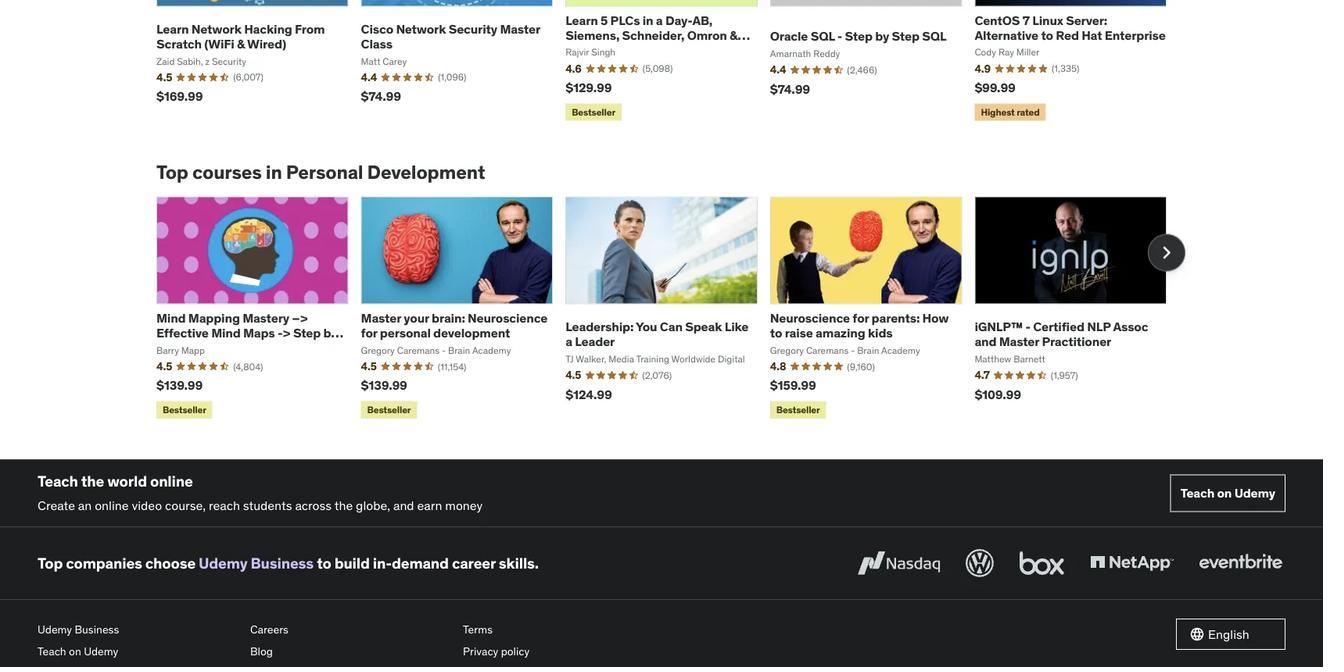 Task type: describe. For each thing, give the bounding box(es) containing it.
0 horizontal spatial mind
[[156, 310, 186, 326]]

reach
[[209, 498, 240, 514]]

privacy policy link
[[463, 641, 663, 663]]

mind mapping mastery –> effective mind maps -> step by step
[[156, 310, 338, 356]]

neuroscience for parents: how to raise amazing kids link
[[770, 310, 949, 341]]

scratch
[[156, 36, 202, 52]]

nasdaq image
[[854, 547, 944, 581]]

mapping
[[188, 310, 240, 326]]

1 vertical spatial online
[[95, 498, 129, 514]]

master inside ignlp™ - certified nlp  assoc and master practitioner
[[999, 334, 1040, 350]]

development
[[367, 161, 485, 184]]

box image
[[1016, 547, 1068, 581]]

teach for on
[[1181, 486, 1215, 502]]

hat
[[1082, 27, 1102, 43]]

2 sql from the left
[[922, 28, 947, 44]]

oracle
[[770, 28, 808, 44]]

siemens,
[[566, 27, 620, 43]]

top for top companies choose udemy business to build in-demand career skills.
[[38, 554, 63, 573]]

privacy
[[463, 645, 498, 659]]

teach on udemy
[[1181, 486, 1276, 502]]

network for scratch
[[192, 21, 242, 37]]

0 horizontal spatial the
[[81, 472, 104, 491]]

skills.
[[499, 554, 539, 573]]

english
[[1208, 627, 1250, 643]]

maps
[[243, 325, 275, 341]]

master your brain: neuroscience for personal development
[[361, 310, 548, 341]]

udemy business teach on udemy
[[38, 623, 119, 659]]

globe,
[[356, 498, 390, 514]]

an
[[78, 498, 92, 514]]

to for top companies choose udemy business to build in-demand career skills.
[[317, 554, 331, 573]]

to for centos 7 linux server: alternative to red hat enterprise
[[1041, 27, 1054, 43]]

oracle sql - step by step sql link
[[770, 28, 947, 44]]

like
[[725, 319, 749, 335]]

world
[[107, 472, 147, 491]]

create
[[38, 498, 75, 514]]

cisco
[[361, 21, 393, 37]]

mastery
[[243, 310, 289, 326]]

terms link
[[463, 620, 663, 641]]

wired)
[[247, 36, 286, 52]]

terms privacy policy
[[463, 623, 530, 659]]

students
[[243, 498, 292, 514]]

7
[[1023, 12, 1030, 28]]

neuroscience inside 'master your brain: neuroscience for personal development'
[[468, 310, 548, 326]]

centos 7 linux server: alternative to red hat enterprise
[[975, 12, 1166, 43]]

hacking
[[244, 21, 292, 37]]

leadership:
[[566, 319, 634, 335]]

in inside learn 5 plcs in a day-ab, siemens, schneider, omron & delta
[[643, 12, 654, 28]]

master inside 'master your brain: neuroscience for personal development'
[[361, 310, 401, 326]]

speak
[[685, 319, 722, 335]]

raise
[[785, 325, 813, 341]]

parents:
[[872, 310, 920, 326]]

1 vertical spatial udemy business link
[[38, 620, 238, 641]]

eventbrite image
[[1196, 547, 1286, 581]]

learn 5 plcs in a day-ab, siemens, schneider, omron & delta
[[566, 12, 738, 58]]

0 vertical spatial by
[[875, 28, 889, 44]]

earn
[[417, 498, 442, 514]]

a inside the leadership: you can speak like a leader
[[566, 334, 572, 350]]

careers blog
[[250, 623, 289, 659]]

careers
[[250, 623, 289, 637]]

careers link
[[250, 620, 451, 641]]

top for top courses in personal development
[[156, 161, 188, 184]]

& inside "learn network hacking from scratch (wifi & wired)"
[[237, 36, 245, 52]]

oracle sql - step by step sql
[[770, 28, 947, 44]]

policy
[[501, 645, 530, 659]]

linux
[[1033, 12, 1064, 28]]

how
[[923, 310, 949, 326]]

ignlp™
[[975, 319, 1023, 335]]

day-
[[666, 12, 693, 28]]

courses
[[192, 161, 262, 184]]

alternative
[[975, 27, 1039, 43]]

netapp image
[[1087, 547, 1177, 581]]

small image
[[1190, 627, 1205, 643]]

0 vertical spatial teach on udemy link
[[1171, 475, 1286, 513]]

class
[[361, 36, 393, 52]]

schneider,
[[622, 27, 685, 43]]

development
[[433, 325, 510, 341]]

1 sql from the left
[[811, 28, 835, 44]]

choose
[[145, 554, 196, 573]]

and inside ignlp™ - certified nlp  assoc and master practitioner
[[975, 334, 997, 350]]

effective
[[156, 325, 209, 341]]

top courses in personal development
[[156, 161, 485, 184]]

learn for learn network hacking from scratch (wifi & wired)
[[156, 21, 189, 37]]

personal
[[286, 161, 363, 184]]

english button
[[1176, 620, 1286, 651]]

by inside mind mapping mastery –> effective mind maps -> step by step
[[323, 325, 338, 341]]

centos
[[975, 12, 1020, 28]]



Task type: vqa. For each thing, say whether or not it's contained in the screenshot.
Kids Coding - Introduction To Html, Css And Javascript!
no



Task type: locate. For each thing, give the bounding box(es) containing it.
network for class
[[396, 21, 446, 37]]

1 horizontal spatial sql
[[922, 28, 947, 44]]

teach on udemy link
[[1171, 475, 1286, 513], [38, 641, 238, 663]]

5
[[601, 12, 608, 28]]

- right "oracle"
[[838, 28, 843, 44]]

1 horizontal spatial master
[[500, 21, 540, 37]]

- inside ignlp™ - certified nlp  assoc and master practitioner
[[1026, 319, 1031, 335]]

business down students
[[251, 554, 314, 573]]

neuroscience left kids
[[770, 310, 850, 326]]

2 vertical spatial master
[[999, 334, 1040, 350]]

video
[[132, 498, 162, 514]]

0 horizontal spatial &
[[237, 36, 245, 52]]

cisco network security master class
[[361, 21, 540, 52]]

in right courses
[[266, 161, 282, 184]]

1 neuroscience from the left
[[468, 310, 548, 326]]

2 horizontal spatial master
[[999, 334, 1040, 350]]

learn inside "learn network hacking from scratch (wifi & wired)"
[[156, 21, 189, 37]]

carousel element
[[156, 197, 1186, 422]]

neuroscience
[[468, 310, 548, 326], [770, 310, 850, 326]]

0 horizontal spatial -
[[278, 325, 283, 341]]

career
[[452, 554, 496, 573]]

- inside mind mapping mastery –> effective mind maps -> step by step
[[278, 325, 283, 341]]

online
[[150, 472, 193, 491], [95, 498, 129, 514]]

2 vertical spatial to
[[317, 554, 331, 573]]

0 vertical spatial udemy business link
[[199, 554, 314, 573]]

master
[[500, 21, 540, 37], [361, 310, 401, 326], [999, 334, 1040, 350]]

- right ignlp™
[[1026, 319, 1031, 335]]

0 horizontal spatial business
[[75, 623, 119, 637]]

1 horizontal spatial network
[[396, 21, 446, 37]]

nlp
[[1087, 319, 1111, 335]]

network inside cisco network security master class
[[396, 21, 446, 37]]

mind
[[156, 310, 186, 326], [211, 325, 241, 341]]

(wifi
[[204, 36, 234, 52]]

money
[[445, 498, 483, 514]]

sql left alternative
[[922, 28, 947, 44]]

–>
[[292, 310, 308, 326]]

0 horizontal spatial master
[[361, 310, 401, 326]]

top left courses
[[156, 161, 188, 184]]

master inside cisco network security master class
[[500, 21, 540, 37]]

1 horizontal spatial &
[[730, 27, 738, 43]]

2 neuroscience from the left
[[770, 310, 850, 326]]

red
[[1056, 27, 1079, 43]]

1 vertical spatial and
[[393, 498, 414, 514]]

for left personal
[[361, 325, 377, 341]]

0 vertical spatial the
[[81, 472, 104, 491]]

0 vertical spatial a
[[656, 12, 663, 28]]

you
[[636, 319, 657, 335]]

volkswagen image
[[963, 547, 997, 581]]

a left leader
[[566, 334, 572, 350]]

plcs
[[611, 12, 640, 28]]

0 horizontal spatial a
[[566, 334, 572, 350]]

practitioner
[[1042, 334, 1112, 350]]

and left certified
[[975, 334, 997, 350]]

0 vertical spatial master
[[500, 21, 540, 37]]

- right maps
[[278, 325, 283, 341]]

mind mapping mastery –> effective mind maps -> step by step link
[[156, 310, 344, 356]]

0 horizontal spatial teach on udemy link
[[38, 641, 238, 663]]

2 network from the left
[[396, 21, 446, 37]]

1 horizontal spatial learn
[[566, 12, 598, 28]]

top
[[156, 161, 188, 184], [38, 554, 63, 573]]

online right 'an' on the bottom
[[95, 498, 129, 514]]

2 horizontal spatial -
[[1026, 319, 1031, 335]]

0 horizontal spatial by
[[323, 325, 338, 341]]

mind left maps
[[211, 325, 241, 341]]

learn for learn 5 plcs in a day-ab, siemens, schneider, omron & delta
[[566, 12, 598, 28]]

& right (wifi
[[237, 36, 245, 52]]

terms
[[463, 623, 493, 637]]

business inside udemy business teach on udemy
[[75, 623, 119, 637]]

udemy business link
[[199, 554, 314, 573], [38, 620, 238, 641]]

to inside centos 7 linux server: alternative to red hat enterprise
[[1041, 27, 1054, 43]]

learn
[[566, 12, 598, 28], [156, 21, 189, 37]]

1 network from the left
[[192, 21, 242, 37]]

personal
[[380, 325, 431, 341]]

demand
[[392, 554, 449, 573]]

1 vertical spatial a
[[566, 334, 572, 350]]

0 horizontal spatial sql
[[811, 28, 835, 44]]

ignlp™ - certified nlp  assoc and master practitioner
[[975, 319, 1149, 350]]

for inside 'master your brain: neuroscience for personal development'
[[361, 325, 377, 341]]

omron
[[687, 27, 727, 43]]

to
[[1041, 27, 1054, 43], [770, 325, 782, 341], [317, 554, 331, 573]]

learn network hacking from scratch (wifi & wired)
[[156, 21, 325, 52]]

and inside teach the world online create an online video course, reach students across the globe, and earn money
[[393, 498, 414, 514]]

0 horizontal spatial neuroscience
[[468, 310, 548, 326]]

delta
[[566, 42, 597, 58]]

master left your
[[361, 310, 401, 326]]

udemy
[[1235, 486, 1276, 502], [199, 554, 248, 573], [38, 623, 72, 637], [84, 645, 118, 659]]

1 vertical spatial the
[[335, 498, 353, 514]]

1 horizontal spatial -
[[838, 28, 843, 44]]

for inside 'neuroscience for parents: how to raise amazing kids'
[[853, 310, 869, 326]]

learn network hacking from scratch (wifi & wired) link
[[156, 21, 325, 52]]

top left companies
[[38, 554, 63, 573]]

from
[[295, 21, 325, 37]]

teach inside udemy business teach on udemy
[[38, 645, 66, 659]]

server:
[[1066, 12, 1108, 28]]

2 horizontal spatial to
[[1041, 27, 1054, 43]]

1 vertical spatial by
[[323, 325, 338, 341]]

teach for the
[[38, 472, 78, 491]]

0 vertical spatial online
[[150, 472, 193, 491]]

master right security
[[500, 21, 540, 37]]

on inside udemy business teach on udemy
[[69, 645, 81, 659]]

1 horizontal spatial teach on udemy link
[[1171, 475, 1286, 513]]

learn left 5
[[566, 12, 598, 28]]

learn left (wifi
[[156, 21, 189, 37]]

0 horizontal spatial and
[[393, 498, 414, 514]]

the left globe,
[[335, 498, 353, 514]]

on
[[1217, 486, 1232, 502], [69, 645, 81, 659]]

learn 5 plcs in a day-ab, siemens, schneider, omron & delta link
[[566, 12, 750, 58]]

to left red
[[1041, 27, 1054, 43]]

0 vertical spatial in
[[643, 12, 654, 28]]

1 horizontal spatial and
[[975, 334, 997, 350]]

assoc
[[1113, 319, 1149, 335]]

for left parents:
[[853, 310, 869, 326]]

by
[[875, 28, 889, 44], [323, 325, 338, 341]]

the up 'an' on the bottom
[[81, 472, 104, 491]]

0 vertical spatial and
[[975, 334, 997, 350]]

and left earn
[[393, 498, 414, 514]]

1 horizontal spatial by
[[875, 28, 889, 44]]

ignlp™ - certified nlp  assoc and master practitioner link
[[975, 319, 1149, 350]]

0 horizontal spatial online
[[95, 498, 129, 514]]

network inside "learn network hacking from scratch (wifi & wired)"
[[192, 21, 242, 37]]

master left practitioner
[[999, 334, 1040, 350]]

cisco network security master class link
[[361, 21, 540, 52]]

ab,
[[693, 12, 713, 28]]

1 horizontal spatial online
[[150, 472, 193, 491]]

teach the world online create an online video course, reach students across the globe, and earn money
[[38, 472, 483, 514]]

brain:
[[432, 310, 465, 326]]

master your brain: neuroscience for personal development link
[[361, 310, 548, 341]]

learn inside learn 5 plcs in a day-ab, siemens, schneider, omron & delta
[[566, 12, 598, 28]]

0 horizontal spatial in
[[266, 161, 282, 184]]

sql right "oracle"
[[811, 28, 835, 44]]

next image
[[1154, 241, 1180, 266]]

a left the day-
[[656, 12, 663, 28]]

1 horizontal spatial the
[[335, 498, 353, 514]]

1 vertical spatial to
[[770, 325, 782, 341]]

to left raise
[[770, 325, 782, 341]]

blog
[[250, 645, 273, 659]]

security
[[449, 21, 497, 37]]

udemy business link down choose
[[38, 620, 238, 641]]

a inside learn 5 plcs in a day-ab, siemens, schneider, omron & delta
[[656, 12, 663, 28]]

>
[[283, 325, 291, 341]]

0 vertical spatial business
[[251, 554, 314, 573]]

1 horizontal spatial for
[[853, 310, 869, 326]]

leadership: you can speak like a leader link
[[566, 319, 749, 350]]

online up course,
[[150, 472, 193, 491]]

0 vertical spatial on
[[1217, 486, 1232, 502]]

in
[[643, 12, 654, 28], [266, 161, 282, 184]]

to inside 'neuroscience for parents: how to raise amazing kids'
[[770, 325, 782, 341]]

network left "hacking"
[[192, 21, 242, 37]]

1 horizontal spatial to
[[770, 325, 782, 341]]

udemy inside teach on udemy link
[[1235, 486, 1276, 502]]

0 horizontal spatial to
[[317, 554, 331, 573]]

can
[[660, 319, 683, 335]]

network right cisco
[[396, 21, 446, 37]]

top companies choose udemy business to build in-demand career skills.
[[38, 554, 539, 573]]

0 horizontal spatial learn
[[156, 21, 189, 37]]

0 vertical spatial top
[[156, 161, 188, 184]]

certified
[[1033, 319, 1085, 335]]

0 vertical spatial to
[[1041, 27, 1054, 43]]

neuroscience inside 'neuroscience for parents: how to raise amazing kids'
[[770, 310, 850, 326]]

neuroscience right 'brain:'
[[468, 310, 548, 326]]

1 horizontal spatial in
[[643, 12, 654, 28]]

1 vertical spatial on
[[69, 645, 81, 659]]

& right omron
[[730, 27, 738, 43]]

teach
[[38, 472, 78, 491], [1181, 486, 1215, 502], [38, 645, 66, 659]]

1 vertical spatial top
[[38, 554, 63, 573]]

the
[[81, 472, 104, 491], [335, 498, 353, 514]]

course,
[[165, 498, 206, 514]]

enterprise
[[1105, 27, 1166, 43]]

1 vertical spatial master
[[361, 310, 401, 326]]

step
[[845, 28, 873, 44], [892, 28, 920, 44], [293, 325, 321, 341], [156, 340, 184, 356]]

amazing
[[816, 325, 866, 341]]

1 horizontal spatial neuroscience
[[770, 310, 850, 326]]

kids
[[868, 325, 893, 341]]

udemy business link down students
[[199, 554, 314, 573]]

& inside learn 5 plcs in a day-ab, siemens, schneider, omron & delta
[[730, 27, 738, 43]]

1 vertical spatial business
[[75, 623, 119, 637]]

mind left mapping
[[156, 310, 186, 326]]

0 horizontal spatial top
[[38, 554, 63, 573]]

-
[[838, 28, 843, 44], [1026, 319, 1031, 335], [278, 325, 283, 341]]

teach inside teach the world online create an online video course, reach students across the globe, and earn money
[[38, 472, 78, 491]]

in right plcs
[[643, 12, 654, 28]]

1 vertical spatial in
[[266, 161, 282, 184]]

1 horizontal spatial mind
[[211, 325, 241, 341]]

0 horizontal spatial network
[[192, 21, 242, 37]]

to left build
[[317, 554, 331, 573]]

leader
[[575, 334, 615, 350]]

across
[[295, 498, 332, 514]]

in-
[[373, 554, 392, 573]]

network
[[192, 21, 242, 37], [396, 21, 446, 37]]

centos 7 linux server: alternative to red hat enterprise link
[[975, 12, 1166, 43]]

your
[[404, 310, 429, 326]]

business down companies
[[75, 623, 119, 637]]

1 horizontal spatial top
[[156, 161, 188, 184]]

1 vertical spatial teach on udemy link
[[38, 641, 238, 663]]

0 horizontal spatial for
[[361, 325, 377, 341]]

0 horizontal spatial on
[[69, 645, 81, 659]]

companies
[[66, 554, 142, 573]]

1 horizontal spatial on
[[1217, 486, 1232, 502]]

and
[[975, 334, 997, 350], [393, 498, 414, 514]]

1 horizontal spatial a
[[656, 12, 663, 28]]

1 horizontal spatial business
[[251, 554, 314, 573]]



